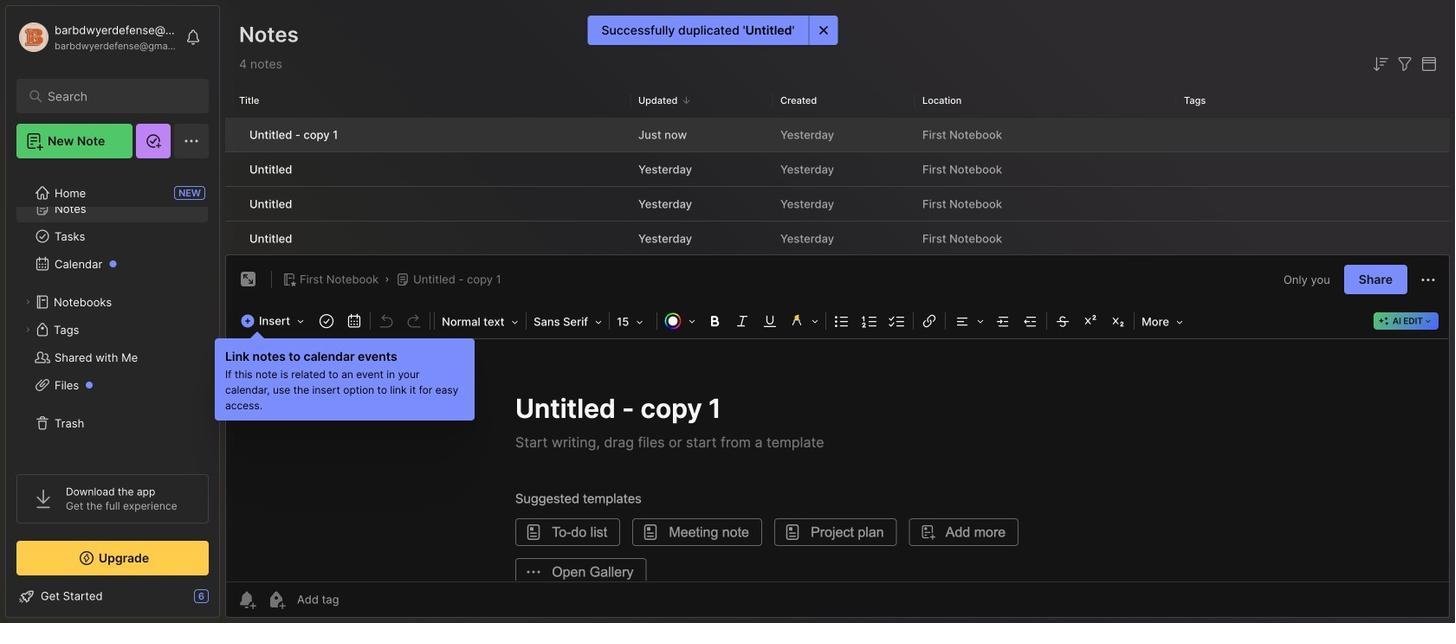 Task type: locate. For each thing, give the bounding box(es) containing it.
bulleted list image
[[830, 309, 854, 334]]

insert image
[[236, 310, 313, 333]]

note window element
[[225, 255, 1450, 619]]

bold image
[[703, 309, 727, 334]]

tree
[[6, 167, 219, 459]]

numbered list image
[[858, 309, 882, 334]]

row group
[[225, 118, 1450, 257]]

alert
[[588, 16, 838, 45]]

superscript image
[[1079, 309, 1103, 334]]

expand notebooks image
[[23, 297, 33, 308]]

none search field inside main element
[[48, 86, 186, 107]]

indent image
[[991, 309, 1015, 334]]

task image
[[315, 309, 339, 334]]

italic image
[[730, 309, 755, 334]]

None search field
[[48, 86, 186, 107]]

add tag image
[[266, 590, 287, 611]]



Task type: describe. For each thing, give the bounding box(es) containing it.
expand tags image
[[23, 325, 33, 335]]

tree inside main element
[[6, 167, 219, 459]]

expand note image
[[238, 269, 259, 290]]

main element
[[0, 0, 225, 624]]

font color image
[[659, 309, 701, 334]]

calendar event image
[[342, 309, 367, 334]]

outdent image
[[1019, 309, 1043, 334]]

heading level image
[[437, 310, 524, 333]]

font family image
[[529, 310, 607, 333]]

Note Editor text field
[[226, 339, 1449, 582]]

underline image
[[758, 309, 782, 334]]

highlight image
[[784, 309, 824, 334]]

Search text field
[[48, 88, 186, 105]]

strikethrough image
[[1051, 309, 1075, 334]]

alignment image
[[948, 309, 989, 334]]

add a reminder image
[[236, 590, 257, 611]]

more image
[[1137, 310, 1189, 333]]

subscript image
[[1106, 309, 1131, 334]]

insert link image
[[917, 309, 942, 334]]

font size image
[[612, 310, 655, 333]]

checklist image
[[885, 309, 910, 334]]



Task type: vqa. For each thing, say whether or not it's contained in the screenshot.
Subscript image
yes



